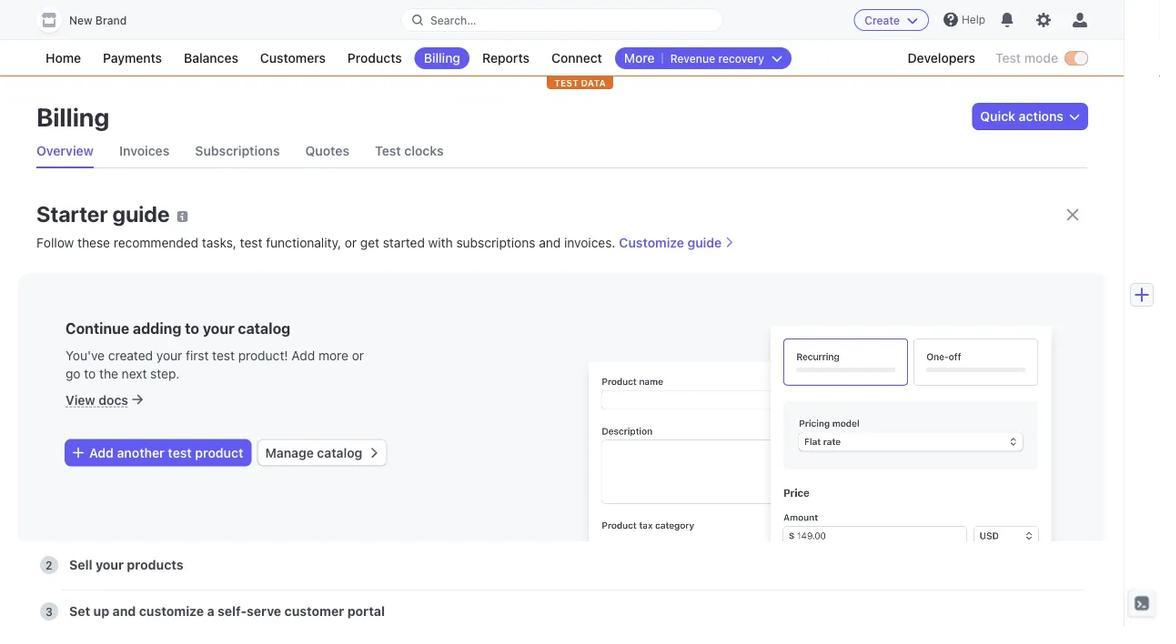 Task type: locate. For each thing, give the bounding box(es) containing it.
reports
[[482, 51, 530, 66]]

0 horizontal spatial test
[[375, 143, 401, 158]]

or right more
[[352, 348, 364, 363]]

payments link
[[94, 47, 171, 69]]

catalog right manage
[[317, 445, 363, 460]]

0 horizontal spatial test
[[168, 445, 192, 460]]

or left 'get'
[[345, 235, 357, 250]]

docs
[[99, 393, 128, 408]]

test right another
[[168, 445, 192, 460]]

Search… search field
[[401, 9, 723, 31]]

view docs
[[66, 393, 128, 408]]

0 vertical spatial catalog
[[238, 320, 290, 337]]

0 horizontal spatial add
[[89, 445, 114, 460]]

a
[[207, 604, 214, 619]]

home
[[46, 51, 81, 66]]

data
[[581, 77, 606, 88]]

0 horizontal spatial to
[[84, 366, 96, 381]]

catalog
[[238, 320, 290, 337], [317, 445, 363, 460]]

test inside you've created your first test product! add more or go to the next step.
[[212, 348, 235, 363]]

1 horizontal spatial your
[[156, 348, 182, 363]]

guide up recommended
[[112, 201, 170, 227]]

test for test mode
[[996, 51, 1021, 66]]

0 horizontal spatial billing
[[36, 101, 110, 132]]

1 vertical spatial to
[[84, 366, 96, 381]]

0 horizontal spatial and
[[113, 604, 136, 619]]

1 vertical spatial guide
[[688, 235, 722, 250]]

up
[[93, 604, 109, 619]]

your right sell
[[96, 557, 124, 572]]

recommended
[[114, 235, 198, 250]]

test right tasks,
[[240, 235, 263, 250]]

functionality,
[[266, 235, 341, 250]]

billing link
[[415, 47, 470, 69]]

products link
[[339, 47, 411, 69]]

created
[[108, 348, 153, 363]]

test right first
[[212, 348, 235, 363]]

2 horizontal spatial test
[[240, 235, 263, 250]]

customize guide
[[619, 235, 722, 250]]

recovery
[[718, 52, 764, 65]]

quotes link
[[305, 135, 350, 167]]

0 vertical spatial guide
[[112, 201, 170, 227]]

your up the step.
[[156, 348, 182, 363]]

test mode
[[996, 51, 1058, 66]]

create
[[865, 14, 900, 26]]

started
[[383, 235, 425, 250]]

add another test product link
[[66, 440, 251, 465]]

set up and customize a self-serve customer portal
[[69, 604, 385, 619]]

quick actions button
[[973, 104, 1088, 129]]

1 horizontal spatial and
[[539, 235, 561, 250]]

1 horizontal spatial catalog
[[317, 445, 363, 460]]

1 horizontal spatial guide
[[688, 235, 722, 250]]

developers link
[[899, 47, 985, 69]]

2 horizontal spatial your
[[203, 320, 235, 337]]

0 vertical spatial or
[[345, 235, 357, 250]]

customize
[[139, 604, 204, 619]]

add
[[292, 348, 315, 363], [89, 445, 114, 460]]

0 horizontal spatial your
[[96, 557, 124, 572]]

Search… text field
[[401, 9, 723, 31]]

1 horizontal spatial test
[[212, 348, 235, 363]]

and
[[539, 235, 561, 250], [113, 604, 136, 619]]

0 horizontal spatial guide
[[112, 201, 170, 227]]

test
[[240, 235, 263, 250], [212, 348, 235, 363], [168, 445, 192, 460]]

0 vertical spatial billing
[[424, 51, 461, 66]]

billing down search…
[[424, 51, 461, 66]]

catalog up product!
[[238, 320, 290, 337]]

developers
[[908, 51, 976, 66]]

test left clocks
[[375, 143, 401, 158]]

and left invoices.
[[539, 235, 561, 250]]

your up first
[[203, 320, 235, 337]]

0 vertical spatial test
[[996, 51, 1021, 66]]

add another test product
[[89, 445, 243, 460]]

more
[[319, 348, 349, 363]]

customize
[[619, 235, 684, 250]]

billing up overview
[[36, 101, 110, 132]]

quotes
[[305, 143, 350, 158]]

your
[[203, 320, 235, 337], [156, 348, 182, 363], [96, 557, 124, 572]]

sell your products button
[[40, 543, 1084, 587]]

1 horizontal spatial test
[[996, 51, 1021, 66]]

test
[[996, 51, 1021, 66], [375, 143, 401, 158]]

help button
[[936, 5, 993, 34]]

tasks,
[[202, 235, 237, 250]]

subscriptions
[[456, 235, 536, 250]]

create button
[[854, 9, 929, 31]]

0 vertical spatial and
[[539, 235, 561, 250]]

to
[[185, 320, 199, 337], [84, 366, 96, 381]]

guide
[[112, 201, 170, 227], [688, 235, 722, 250]]

0 vertical spatial add
[[292, 348, 315, 363]]

1 horizontal spatial billing
[[424, 51, 461, 66]]

first
[[186, 348, 209, 363]]

2 vertical spatial your
[[96, 557, 124, 572]]

test for test clocks
[[375, 143, 401, 158]]

these
[[77, 235, 110, 250]]

to right the 'go'
[[84, 366, 96, 381]]

test
[[554, 77, 579, 88]]

invoices link
[[119, 135, 170, 167]]

and right up
[[113, 604, 136, 619]]

step.
[[150, 366, 180, 381]]

1 horizontal spatial add
[[292, 348, 315, 363]]

subscriptions link
[[195, 135, 280, 167]]

1 vertical spatial or
[[352, 348, 364, 363]]

test left mode
[[996, 51, 1021, 66]]

1 vertical spatial your
[[156, 348, 182, 363]]

follow
[[36, 235, 74, 250]]

0 vertical spatial your
[[203, 320, 235, 337]]

1 vertical spatial test
[[375, 143, 401, 158]]

billing
[[424, 51, 461, 66], [36, 101, 110, 132]]

next
[[122, 366, 147, 381]]

new brand
[[69, 14, 127, 27]]

tab list containing overview
[[36, 135, 1088, 168]]

to up first
[[185, 320, 199, 337]]

tab list
[[36, 135, 1088, 168]]

add left another
[[89, 445, 114, 460]]

guide right customize at the right top
[[688, 235, 722, 250]]

0 vertical spatial to
[[185, 320, 199, 337]]

0 vertical spatial test
[[240, 235, 263, 250]]

add left more
[[292, 348, 315, 363]]

or inside you've created your first test product! add more or go to the next step.
[[352, 348, 364, 363]]

starter guide
[[36, 201, 170, 227]]

1 vertical spatial test
[[212, 348, 235, 363]]

test inside tab list
[[375, 143, 401, 158]]

1 vertical spatial and
[[113, 604, 136, 619]]

connect link
[[542, 47, 611, 69]]

adding
[[133, 320, 181, 337]]



Task type: describe. For each thing, give the bounding box(es) containing it.
1 horizontal spatial to
[[185, 320, 199, 337]]

revenue
[[670, 52, 715, 65]]

customers link
[[251, 47, 335, 69]]

reports link
[[473, 47, 539, 69]]

more
[[624, 51, 655, 66]]

continue adding to your catalog
[[66, 320, 290, 337]]

payments
[[103, 51, 162, 66]]

follow these recommended tasks, test functionality, or get started with subscriptions and invoices.
[[36, 235, 616, 250]]

clocks
[[404, 143, 444, 158]]

get
[[360, 235, 380, 250]]

invoices.
[[564, 235, 616, 250]]

revenue recovery
[[670, 52, 764, 65]]

you've
[[66, 348, 105, 363]]

sell your products
[[69, 557, 184, 572]]

home link
[[36, 47, 90, 69]]

new brand button
[[36, 7, 145, 33]]

customize guide link
[[619, 235, 735, 250]]

overview
[[36, 143, 94, 158]]

quick
[[981, 109, 1016, 124]]

mode
[[1025, 51, 1058, 66]]

set
[[69, 604, 90, 619]]

3
[[46, 605, 53, 618]]

1 vertical spatial billing
[[36, 101, 110, 132]]

serve
[[247, 604, 281, 619]]

balances link
[[175, 47, 247, 69]]

customers
[[260, 51, 326, 66]]

the
[[99, 366, 118, 381]]

1 vertical spatial add
[[89, 445, 114, 460]]

to inside you've created your first test product! add more or go to the next step.
[[84, 366, 96, 381]]

products
[[127, 557, 184, 572]]

brand
[[95, 14, 127, 27]]

actions
[[1019, 109, 1064, 124]]

search…
[[430, 14, 477, 26]]

another
[[117, 445, 165, 460]]

connect
[[551, 51, 602, 66]]

manage catalog
[[265, 445, 363, 460]]

product!
[[238, 348, 288, 363]]

you've created your first test product! add more or go to the next step.
[[66, 348, 364, 381]]

overview link
[[36, 135, 94, 167]]

test data
[[554, 77, 606, 88]]

your inside you've created your first test product! add more or go to the next step.
[[156, 348, 182, 363]]

test for first
[[212, 348, 235, 363]]

products
[[348, 51, 402, 66]]

quick actions
[[981, 109, 1064, 124]]

starter
[[36, 201, 108, 227]]

subscriptions
[[195, 143, 280, 158]]

guide for starter guide
[[112, 201, 170, 227]]

new
[[69, 14, 92, 27]]

customer
[[285, 604, 344, 619]]

go
[[66, 366, 81, 381]]

1 vertical spatial catalog
[[317, 445, 363, 460]]

invoices
[[119, 143, 170, 158]]

guide for customize guide
[[688, 235, 722, 250]]

2 vertical spatial test
[[168, 445, 192, 460]]

add inside you've created your first test product! add more or go to the next step.
[[292, 348, 315, 363]]

balances
[[184, 51, 238, 66]]

product
[[195, 445, 243, 460]]

view docs link
[[66, 393, 143, 408]]

help
[[962, 13, 986, 26]]

view
[[66, 393, 95, 408]]

manage catalog link
[[258, 440, 386, 465]]

your inside dropdown button
[[96, 557, 124, 572]]

self-
[[218, 604, 247, 619]]

continue
[[66, 320, 129, 337]]

sell
[[69, 557, 92, 572]]

portal
[[347, 604, 385, 619]]

test clocks link
[[375, 135, 444, 167]]

manage
[[265, 445, 314, 460]]

0 horizontal spatial catalog
[[238, 320, 290, 337]]

with
[[428, 235, 453, 250]]

test for tasks,
[[240, 235, 263, 250]]



Task type: vqa. For each thing, say whether or not it's contained in the screenshot.
the bottommost Email
no



